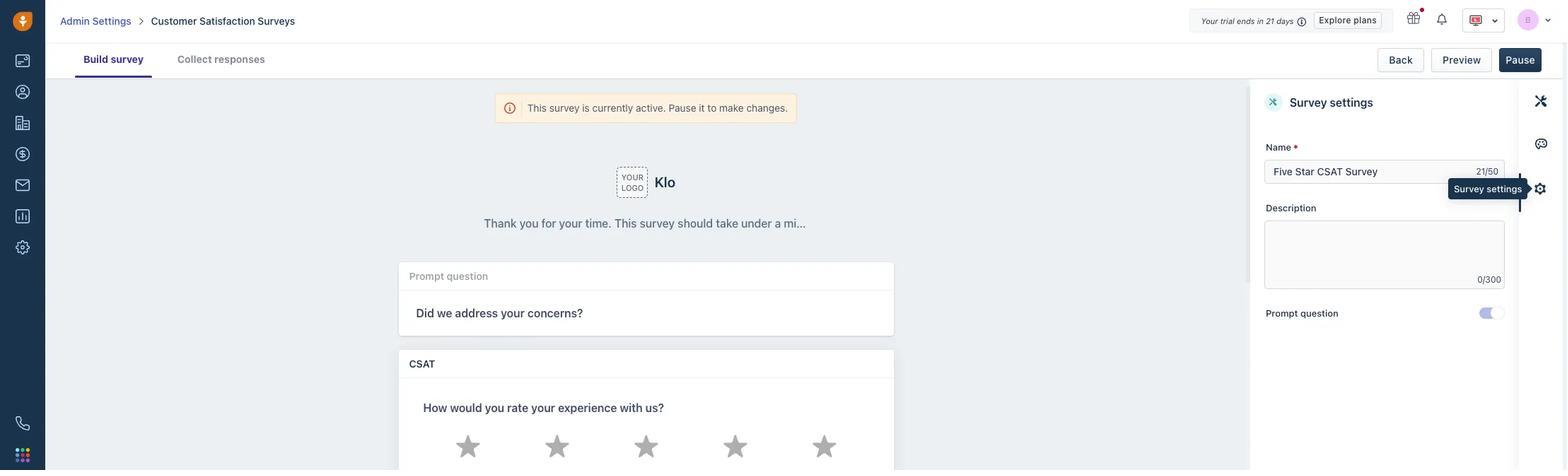 Task type: vqa. For each thing, say whether or not it's contained in the screenshot.
Copy button
no



Task type: locate. For each thing, give the bounding box(es) containing it.
ends
[[1237, 16, 1255, 25]]

settings right admin
[[92, 15, 131, 27]]

settings right "survey"
[[1487, 183, 1522, 194]]

days
[[1277, 16, 1294, 25]]

ic_arrow_down image
[[1491, 15, 1498, 26]]

trial
[[1220, 16, 1235, 25]]

ic_arrow_down image
[[1544, 15, 1551, 24]]

settings for admin settings
[[92, 15, 131, 27]]

settings
[[92, 15, 131, 27], [1487, 183, 1522, 194]]

admin settings
[[60, 15, 131, 27]]

0 vertical spatial settings
[[92, 15, 131, 27]]

satisfaction
[[199, 15, 255, 27]]

surveys
[[258, 15, 295, 27]]

missing translation "unavailable" for locale "en-us" image
[[1469, 13, 1483, 28]]

1 horizontal spatial settings
[[1487, 183, 1522, 194]]

customer
[[151, 15, 197, 27]]

settings inside tooltip
[[1487, 183, 1522, 194]]

freshworks switcher image
[[16, 448, 30, 462]]

ic_info_icon image
[[1297, 16, 1307, 28]]

1 vertical spatial settings
[[1487, 183, 1522, 194]]

0 horizontal spatial settings
[[92, 15, 131, 27]]

settings for survey settings
[[1487, 183, 1522, 194]]

survey
[[1454, 183, 1484, 194]]

bell regular image
[[1437, 13, 1448, 25]]



Task type: describe. For each thing, give the bounding box(es) containing it.
admin settings link
[[60, 14, 131, 28]]

your
[[1201, 16, 1218, 25]]

phone image
[[16, 417, 30, 431]]

explore plans button
[[1314, 12, 1382, 29]]

admin
[[60, 15, 90, 27]]

explore plans
[[1319, 15, 1377, 25]]

customer satisfaction surveys
[[151, 15, 295, 27]]

plans
[[1354, 15, 1377, 25]]

21
[[1266, 16, 1274, 25]]

your trial ends in 21 days
[[1201, 16, 1294, 25]]

explore
[[1319, 15, 1351, 25]]

survey settings tooltip
[[1448, 178, 1535, 199]]

survey settings
[[1454, 183, 1522, 194]]

in
[[1257, 16, 1264, 25]]

phone element
[[8, 409, 37, 438]]



